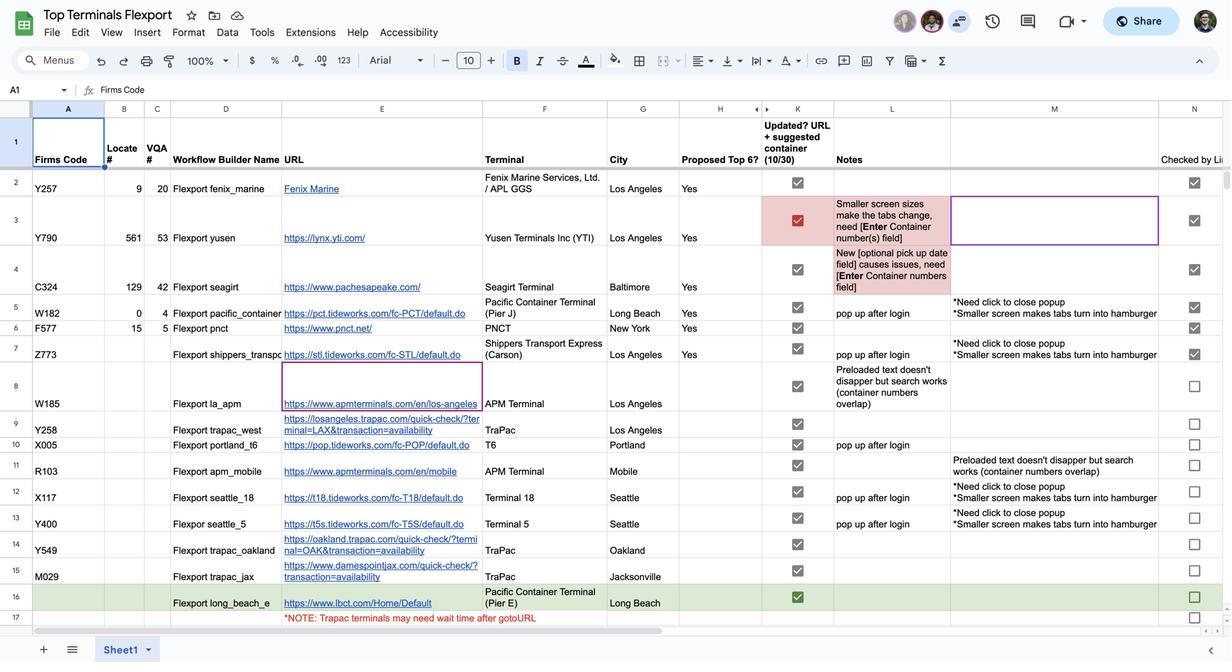 Task type: vqa. For each thing, say whether or not it's contained in the screenshot.
Accessibility
yes



Task type: locate. For each thing, give the bounding box(es) containing it.
file
[[44, 26, 60, 39]]

share button
[[1104, 7, 1181, 36]]

None text field
[[6, 83, 58, 97]]

$
[[249, 55, 255, 66]]

none text field inside name box (⌘ + j) element
[[6, 83, 58, 97]]

all sheets image
[[61, 639, 83, 662]]

menu bar containing file
[[38, 19, 444, 42]]

Font size text field
[[458, 52, 480, 69]]

sheet1 toolbar
[[91, 637, 172, 663]]

extensions menu item
[[280, 24, 342, 41]]

data
[[217, 26, 239, 39]]

% button
[[264, 50, 286, 71]]

edit
[[72, 26, 90, 39]]

application containing share
[[0, 0, 1232, 663]]

menu bar banner
[[0, 0, 1232, 663]]

insert menu item
[[129, 24, 167, 41]]

firms
[[101, 85, 122, 96]]

toolbar
[[29, 637, 89, 663]]

file menu item
[[38, 24, 66, 41]]

sheet1 button
[[95, 637, 160, 663]]

text wrapping image
[[749, 51, 766, 71]]

borders image
[[632, 51, 648, 71]]

arial
[[370, 54, 391, 67]]

lina lukyantseva image
[[896, 11, 916, 31]]

Zoom text field
[[184, 51, 218, 71]]

menu bar inside menu bar banner
[[38, 19, 444, 42]]

main toolbar
[[88, 0, 955, 420]]

view
[[101, 26, 123, 39]]

Rename text field
[[38, 6, 180, 23]]

format menu item
[[167, 24, 211, 41]]

tools
[[250, 26, 275, 39]]

Firms Code text field
[[101, 82, 1232, 101]]

application
[[0, 0, 1232, 663]]

format
[[173, 26, 206, 39]]

wil loveless image
[[923, 11, 943, 31]]

extensions
[[286, 26, 336, 39]]

fill color image
[[608, 51, 624, 68]]

edit menu item
[[66, 24, 95, 41]]

menu bar
[[38, 19, 444, 42]]

insert
[[134, 26, 161, 39]]

123 button
[[333, 50, 356, 71]]



Task type: describe. For each thing, give the bounding box(es) containing it.
help
[[348, 26, 369, 39]]

vertical align image
[[720, 51, 736, 71]]

font list. arial selected. option
[[370, 51, 409, 71]]

text rotation image
[[778, 51, 795, 71]]

Zoom field
[[182, 51, 235, 72]]

data menu item
[[211, 24, 245, 41]]

firms code
[[101, 85, 145, 96]]

code
[[124, 85, 145, 96]]

%
[[271, 55, 279, 66]]

tools menu item
[[245, 24, 280, 41]]

123
[[338, 55, 351, 66]]

$ button
[[242, 50, 263, 71]]

sheet1
[[104, 645, 138, 657]]

name box (⌘ + j) element
[[4, 82, 71, 99]]

Font size field
[[457, 52, 487, 70]]

Star checkbox
[[182, 6, 202, 26]]

share
[[1135, 15, 1163, 27]]

accessibility menu item
[[375, 24, 444, 41]]

accessibility
[[380, 26, 438, 39]]

functions image
[[935, 51, 951, 71]]

text color image
[[578, 51, 595, 68]]

view menu item
[[95, 24, 129, 41]]

Menus field
[[18, 51, 89, 71]]

help menu item
[[342, 24, 375, 41]]



